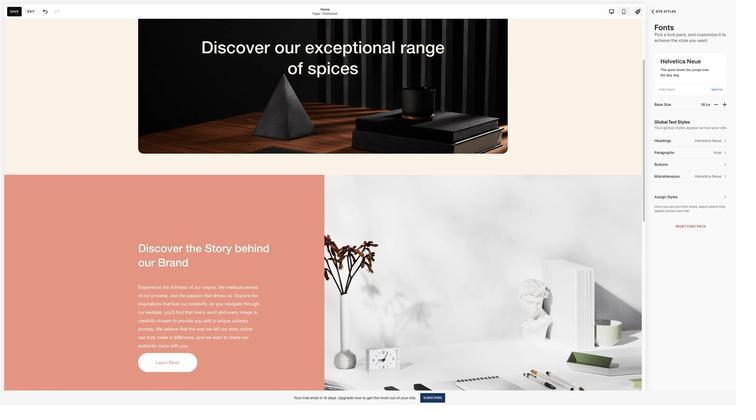 Task type: describe. For each thing, give the bounding box(es) containing it.
fox
[[687, 68, 692, 72]]

site
[[656, 10, 663, 13]]

text
[[669, 120, 677, 125]]

paragraphs
[[655, 150, 675, 155]]

appear inside global text styles your global styles appear across your site.
[[687, 126, 699, 130]]

to for fonts
[[723, 32, 727, 37]]

helvetica neue for headings
[[695, 139, 722, 143]]

helvetica neue for miscellaneous
[[695, 174, 722, 179]]

font inside button
[[688, 225, 697, 229]]

home
[[321, 7, 330, 11]]

styles inside global text styles your global styles appear across your site.
[[678, 120, 691, 125]]

exit
[[27, 9, 35, 13]]

site styles button
[[646, 6, 682, 17]]

your trial ends in 14 days. upgrade now to get the most out of your site.
[[294, 396, 417, 401]]

headings
[[655, 139, 672, 143]]

global text styles your global styles appear across your site.
[[655, 120, 728, 130]]

pick
[[655, 32, 663, 37]]

across inside global text styles your global styles appear across your site.
[[700, 126, 711, 130]]

global
[[655, 120, 668, 125]]

once you set your font styles, adjust where they appear across your site.
[[655, 205, 726, 213]]

font inside the once you set your font styles, adjust where they appear across your site.
[[683, 205, 689, 209]]

buttons
[[655, 162, 668, 167]]

quick
[[668, 68, 676, 72]]

they
[[719, 205, 726, 209]]

reset font pack
[[676, 225, 706, 229]]

styles for site styles
[[664, 10, 677, 13]]

page
[[313, 12, 320, 15]]

14
[[324, 396, 327, 401]]

px
[[707, 102, 711, 107]]

across inside the once you set your font styles, adjust where they appear across your site.
[[666, 209, 676, 213]]

get
[[367, 396, 373, 401]]

published
[[323, 12, 338, 15]]

assign styles
[[655, 195, 678, 200]]

site. inside the once you set your font styles, adjust where they appear across your site.
[[684, 209, 690, 213]]

size
[[664, 102, 672, 107]]

1 vertical spatial your
[[294, 396, 302, 401]]

0 vertical spatial font
[[659, 88, 667, 91]]

adjust
[[699, 205, 709, 209]]

0 horizontal spatial site.
[[410, 396, 417, 401]]

over
[[703, 68, 710, 72]]

your right of
[[401, 396, 409, 401]]

0 vertical spatial pack
[[668, 88, 676, 91]]

fonts
[[655, 23, 674, 32]]

0 vertical spatial neue
[[688, 58, 702, 65]]

achieve
[[655, 38, 671, 43]]

jumps
[[693, 68, 702, 72]]

styles for assign styles
[[668, 195, 678, 200]]



Task type: locate. For each thing, give the bounding box(es) containing it.
in
[[320, 396, 323, 401]]

you
[[690, 38, 697, 43], [664, 205, 669, 209]]

styles
[[676, 126, 686, 130]]

appear inside the once you set your font styles, adjust where they appear across your site.
[[655, 209, 666, 213]]

save
[[10, 9, 19, 13]]

subscribe
[[424, 396, 443, 400]]

lazy
[[667, 73, 673, 77]]

you left set
[[664, 205, 669, 209]]

0 vertical spatial appear
[[687, 126, 699, 130]]

to left get
[[363, 396, 366, 401]]

1 vertical spatial you
[[664, 205, 669, 209]]

helvetica neue down arial
[[695, 174, 722, 179]]

1 horizontal spatial site.
[[684, 209, 690, 213]]

site. down styles,
[[684, 209, 690, 213]]

your up arial
[[712, 126, 720, 130]]

want.
[[698, 38, 709, 43]]

0 horizontal spatial font
[[659, 88, 667, 91]]

the for fonts
[[672, 38, 678, 43]]

font right the reset
[[688, 225, 697, 229]]

neue
[[688, 58, 702, 65], [713, 139, 722, 143], [713, 174, 722, 179]]

1 horizontal spatial you
[[690, 38, 697, 43]]

home page · published
[[313, 7, 338, 15]]

font up "base size"
[[659, 88, 667, 91]]

tab list
[[606, 7, 630, 16]]

2 vertical spatial helvetica neue
[[695, 174, 722, 179]]

helvetica for headings
[[695, 139, 712, 143]]

base size
[[655, 102, 672, 107]]

1 vertical spatial styles
[[678, 120, 691, 125]]

your
[[712, 126, 720, 130], [675, 205, 682, 209], [677, 209, 684, 213], [401, 396, 409, 401]]

1 vertical spatial neue
[[713, 139, 722, 143]]

you down the "and"
[[690, 38, 697, 43]]

0 horizontal spatial font
[[668, 32, 676, 37]]

1 horizontal spatial font
[[688, 225, 697, 229]]

across
[[700, 126, 711, 130], [666, 209, 676, 213]]

set
[[670, 205, 675, 209]]

font
[[668, 32, 676, 37], [683, 205, 689, 209]]

font
[[659, 88, 667, 91], [688, 225, 697, 229]]

1 vertical spatial helvetica neue
[[695, 139, 722, 143]]

1 horizontal spatial pack
[[697, 225, 706, 229]]

helvetica
[[661, 58, 686, 65], [695, 139, 712, 143], [695, 174, 712, 179]]

2 vertical spatial site.
[[410, 396, 417, 401]]

1 vertical spatial the
[[661, 73, 666, 77]]

0 vertical spatial your
[[655, 126, 663, 130]]

0 vertical spatial styles
[[664, 10, 677, 13]]

1 vertical spatial appear
[[655, 209, 666, 213]]

arial
[[714, 150, 722, 155]]

0 vertical spatial site.
[[721, 126, 728, 130]]

1 horizontal spatial the
[[661, 73, 666, 77]]

font left styles,
[[683, 205, 689, 209]]

1 vertical spatial across
[[666, 209, 676, 213]]

neue for headings
[[713, 139, 722, 143]]

font pack
[[659, 88, 676, 91]]

neue up arial
[[713, 139, 722, 143]]

the quick brown fox jumps over the lazy dog.
[[661, 68, 710, 77]]

0 vertical spatial helvetica neue
[[661, 58, 702, 65]]

pack down lazy
[[668, 88, 676, 91]]

appear down once
[[655, 209, 666, 213]]

helvetica neue
[[661, 58, 702, 65], [695, 139, 722, 143], [695, 174, 722, 179]]

neue up "jumps"
[[688, 58, 702, 65]]

2 vertical spatial the
[[374, 396, 380, 401]]

switch button
[[712, 84, 723, 96]]

assign
[[655, 195, 667, 200]]

the inside the quick brown fox jumps over the lazy dog.
[[661, 73, 666, 77]]

0 vertical spatial you
[[690, 38, 697, 43]]

of
[[397, 396, 400, 401]]

0 vertical spatial to
[[723, 32, 727, 37]]

appear right styles at right
[[687, 126, 699, 130]]

pack inside button
[[697, 225, 706, 229]]

your inside global text styles your global styles appear across your site.
[[655, 126, 663, 130]]

exit button
[[25, 7, 38, 16]]

appear
[[687, 126, 699, 130], [655, 209, 666, 213]]

you inside the once you set your font styles, adjust where they appear across your site.
[[664, 205, 669, 209]]

the inside fonts pick a font pack, and customize it to achieve the style you want.
[[672, 38, 678, 43]]

across down px
[[700, 126, 711, 130]]

style
[[679, 38, 689, 43]]

you inside fonts pick a font pack, and customize it to achieve the style you want.
[[690, 38, 697, 43]]

the
[[661, 68, 667, 72]]

reset
[[676, 225, 687, 229]]

the right get
[[374, 396, 380, 401]]

site.
[[721, 126, 728, 130], [684, 209, 690, 213], [410, 396, 417, 401]]

0 vertical spatial helvetica
[[661, 58, 686, 65]]

brown
[[677, 68, 686, 72]]

your right set
[[675, 205, 682, 209]]

miscellaneous
[[655, 174, 680, 179]]

2 vertical spatial styles
[[668, 195, 678, 200]]

1 horizontal spatial your
[[655, 126, 663, 130]]

subscribe button
[[421, 394, 445, 403]]

trial
[[303, 396, 309, 401]]

pack,
[[677, 32, 688, 37]]

upgrade
[[338, 396, 354, 401]]

2 horizontal spatial the
[[672, 38, 678, 43]]

0 horizontal spatial the
[[374, 396, 380, 401]]

base
[[655, 102, 664, 107]]

pack
[[668, 88, 676, 91], [697, 225, 706, 229]]

1 horizontal spatial appear
[[687, 126, 699, 130]]

once
[[655, 205, 663, 209]]

0 vertical spatial font
[[668, 32, 676, 37]]

1 vertical spatial pack
[[697, 225, 706, 229]]

0 horizontal spatial appear
[[655, 209, 666, 213]]

across down set
[[666, 209, 676, 213]]

pack down adjust
[[697, 225, 706, 229]]

save button
[[7, 7, 22, 16]]

site. inside global text styles your global styles appear across your site.
[[721, 126, 728, 130]]

where
[[709, 205, 719, 209]]

switch
[[712, 88, 723, 91]]

neue for miscellaneous
[[713, 174, 722, 179]]

font right a
[[668, 32, 676, 37]]

styles
[[664, 10, 677, 13], [678, 120, 691, 125], [668, 195, 678, 200]]

2 horizontal spatial site.
[[721, 126, 728, 130]]

0 horizontal spatial to
[[363, 396, 366, 401]]

the for your
[[374, 396, 380, 401]]

0 horizontal spatial you
[[664, 205, 669, 209]]

your up the reset
[[677, 209, 684, 213]]

your inside global text styles your global styles appear across your site.
[[712, 126, 720, 130]]

styles up styles at right
[[678, 120, 691, 125]]

to for your
[[363, 396, 366, 401]]

1 vertical spatial to
[[363, 396, 366, 401]]

your down global
[[655, 126, 663, 130]]

to
[[723, 32, 727, 37], [363, 396, 366, 401]]

·
[[321, 12, 322, 15]]

styles up set
[[668, 195, 678, 200]]

out
[[390, 396, 396, 401]]

site. up arial
[[721, 126, 728, 130]]

1 vertical spatial font
[[683, 205, 689, 209]]

reset font pack button
[[676, 222, 706, 232]]

1 vertical spatial helvetica
[[695, 139, 712, 143]]

2 vertical spatial helvetica
[[695, 174, 712, 179]]

neue down arial
[[713, 174, 722, 179]]

customize
[[697, 32, 718, 37]]

most
[[380, 396, 389, 401]]

your
[[655, 126, 663, 130], [294, 396, 302, 401]]

ends
[[310, 396, 319, 401]]

styles right site
[[664, 10, 677, 13]]

0 horizontal spatial your
[[294, 396, 302, 401]]

None text field
[[702, 102, 707, 108]]

1 horizontal spatial across
[[700, 126, 711, 130]]

styles inside button
[[664, 10, 677, 13]]

it
[[719, 32, 722, 37]]

now
[[355, 396, 362, 401]]

styles,
[[689, 205, 699, 209]]

global
[[664, 126, 675, 130]]

helvetica neue up brown
[[661, 58, 702, 65]]

a
[[664, 32, 667, 37]]

the down the
[[661, 73, 666, 77]]

0 vertical spatial across
[[700, 126, 711, 130]]

to inside fonts pick a font pack, and customize it to achieve the style you want.
[[723, 32, 727, 37]]

1 horizontal spatial font
[[683, 205, 689, 209]]

1 vertical spatial site.
[[684, 209, 690, 213]]

helvetica for miscellaneous
[[695, 174, 712, 179]]

site styles
[[656, 10, 677, 13]]

1 vertical spatial font
[[688, 225, 697, 229]]

helvetica neue up arial
[[695, 139, 722, 143]]

days.
[[328, 396, 337, 401]]

0 horizontal spatial across
[[666, 209, 676, 213]]

0 vertical spatial the
[[672, 38, 678, 43]]

font inside fonts pick a font pack, and customize it to achieve the style you want.
[[668, 32, 676, 37]]

1 horizontal spatial to
[[723, 32, 727, 37]]

0 horizontal spatial pack
[[668, 88, 676, 91]]

to right it
[[723, 32, 727, 37]]

2 vertical spatial neue
[[713, 174, 722, 179]]

fonts pick a font pack, and customize it to achieve the style you want.
[[655, 23, 727, 43]]

dog.
[[674, 73, 681, 77]]

the
[[672, 38, 678, 43], [661, 73, 666, 77], [374, 396, 380, 401]]

your left trial
[[294, 396, 302, 401]]

site. right of
[[410, 396, 417, 401]]

and
[[689, 32, 696, 37]]

the left style at the right
[[672, 38, 678, 43]]



Task type: vqa. For each thing, say whether or not it's contained in the screenshot.
font pack
yes



